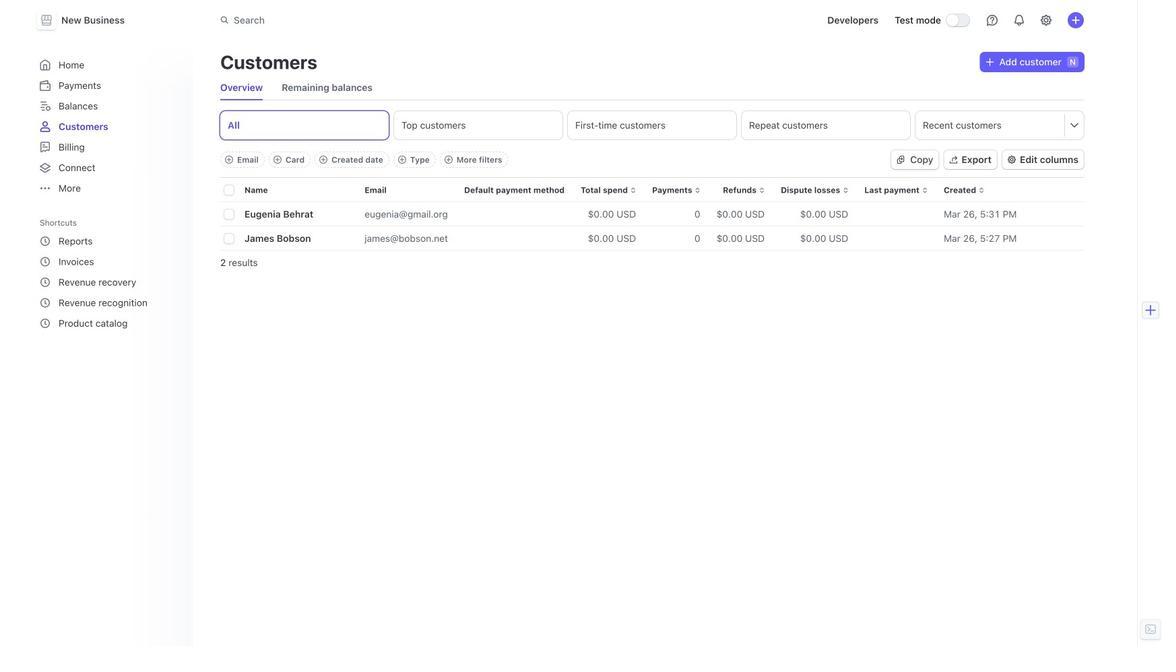 Task type: locate. For each thing, give the bounding box(es) containing it.
None search field
[[212, 8, 592, 33]]

0 vertical spatial tab list
[[220, 75, 1084, 100]]

tab list
[[220, 75, 1084, 100], [220, 111, 1084, 139]]

1 tab list from the top
[[220, 75, 1084, 100]]

toolbar
[[220, 152, 509, 168]]

2 tab list from the top
[[220, 111, 1084, 139]]

1 vertical spatial tab list
[[220, 111, 1084, 139]]



Task type: describe. For each thing, give the bounding box(es) containing it.
open the stripe shell image
[[1146, 624, 1156, 635]]



Task type: vqa. For each thing, say whether or not it's contained in the screenshot.
top "tab list"
yes



